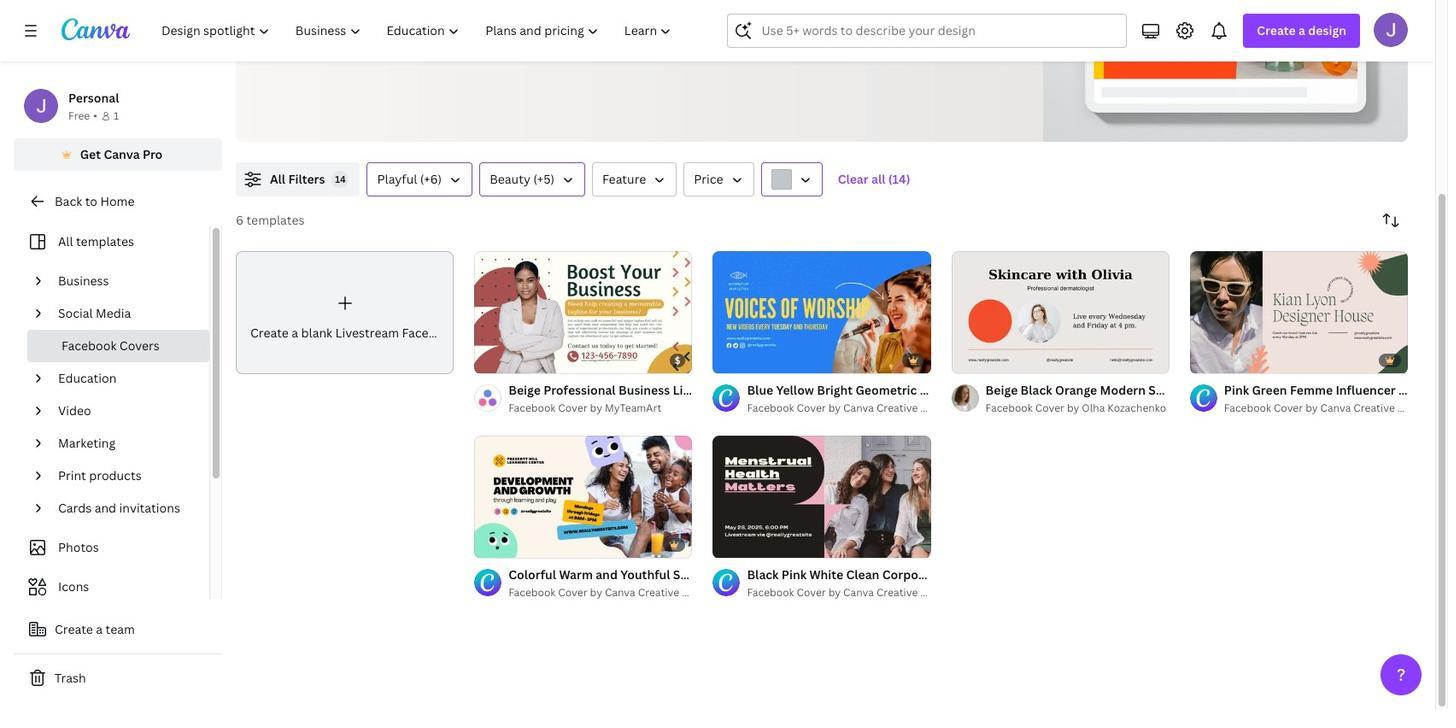 Task type: describe. For each thing, give the bounding box(es) containing it.
print products
[[58, 467, 142, 484]]

create a blank livestream facebook cover element
[[236, 251, 494, 374]]

trash
[[55, 670, 86, 686]]

back
[[55, 193, 82, 209]]

Search search field
[[762, 15, 1117, 47]]

for
[[658, 21, 677, 39]]

get canva pro
[[80, 146, 163, 162]]

all filters
[[270, 171, 325, 187]]

price button
[[684, 162, 754, 197]]

icons
[[58, 579, 89, 595]]

create a team button
[[14, 613, 222, 647]]

0 vertical spatial covers
[[539, 21, 584, 39]]

beauty (+5) button
[[480, 162, 585, 197]]

create for create a team
[[55, 621, 93, 637]]

facebook cover by myteamart link
[[509, 400, 693, 417]]

social
[[58, 305, 93, 321]]

social media
[[58, 305, 131, 321]]

clear all (14)
[[838, 171, 911, 187]]

print
[[58, 467, 86, 484]]

by for black pink white clean corporate period education facebook cover image
[[829, 585, 841, 600]]

back to home
[[55, 193, 135, 209]]

0 horizontal spatial covers
[[120, 337, 160, 354]]

create a blank livestream facebook cover link
[[236, 251, 494, 374]]

create a team
[[55, 621, 135, 637]]

templates for 6 templates
[[247, 212, 305, 228]]

by for pink green femme influencer fashion and beauty livestream facebook cover image
[[1306, 401, 1319, 415]]

beige professional business livestream facebook cover image
[[475, 251, 693, 374]]

photos link
[[24, 532, 199, 564]]

templates for all templates
[[76, 233, 134, 249]]

beige professional business livestream facebook cover facebook cover by myteamart
[[509, 382, 834, 415]]

education
[[58, 370, 117, 386]]

all
[[872, 171, 886, 187]]

next
[[714, 21, 742, 39]]

business inside beige professional business livestream facebook cover facebook cover by myteamart
[[619, 382, 670, 398]]

$
[[675, 354, 681, 367]]

quality
[[347, 21, 393, 39]]

education link
[[51, 362, 199, 395]]

facebook cover by canva creative studio link for "colorful warm and youthful school livestream facebook cover" image on the left of the page
[[509, 584, 715, 602]]

invitations
[[119, 500, 180, 516]]

professional
[[544, 382, 616, 398]]

create a design button
[[1244, 14, 1361, 48]]

kozachenko
[[1108, 401, 1167, 415]]

create a blank livestream facebook cover
[[250, 325, 494, 341]]

cards
[[58, 500, 92, 516]]

business link
[[51, 265, 199, 297]]

all for all templates
[[58, 233, 73, 249]]

livestream for blank
[[336, 325, 399, 341]]

free
[[68, 108, 90, 123]]

14 filter options selected element
[[332, 171, 349, 188]]

photos
[[58, 539, 99, 555]]

get
[[80, 146, 101, 162]]

by for blue yellow bright geometric youth church livestream facebook cover 'image'
[[829, 401, 841, 415]]

beauty
[[490, 171, 531, 187]]

top level navigation element
[[150, 14, 687, 48]]

all templates link
[[24, 225, 199, 258]]

design inside "dropdown button"
[[1309, 22, 1347, 38]]

facebook cover by canva creative studio for "colorful warm and youthful school livestream facebook cover" image on the left of the page
[[509, 585, 715, 600]]

playful (+6) button
[[367, 162, 473, 197]]

facebook cover by canva creative studio link for black pink white clean corporate period education facebook cover image
[[747, 584, 953, 602]]

a for blank
[[292, 325, 298, 341]]

beige black orange modern skincare livestream facebook cover image
[[952, 251, 1170, 374]]

(+5)
[[534, 171, 555, 187]]

playful
[[377, 171, 417, 187]]

trash link
[[14, 661, 222, 696]]

pro
[[143, 146, 163, 162]]

icons link
[[24, 571, 199, 603]]

facebook covers
[[62, 337, 160, 354]]

your
[[680, 21, 710, 39]]

personal
[[68, 90, 119, 106]]

creative for blue yellow bright geometric youth church livestream facebook cover 'image'
[[877, 401, 918, 415]]

(14)
[[889, 171, 911, 187]]

•
[[93, 108, 97, 123]]

cards and invitations link
[[51, 492, 199, 525]]

black pink white clean corporate period education facebook cover image
[[713, 436, 931, 558]]

canva for pink green femme influencer fashion and beauty livestream facebook cover image
[[1321, 401, 1352, 415]]

feature button
[[592, 162, 677, 197]]



Task type: locate. For each thing, give the bounding box(es) containing it.
price
[[694, 171, 724, 187]]

design left jacob simon icon
[[1309, 22, 1347, 38]]

create a design
[[1258, 22, 1347, 38]]

0 horizontal spatial design
[[746, 21, 789, 39]]

a for team
[[96, 621, 103, 637]]

by
[[590, 401, 603, 415], [829, 401, 841, 415], [1068, 401, 1080, 415], [1306, 401, 1319, 415], [590, 585, 603, 600], [829, 585, 841, 600]]

1 livestream facebook covers templates image from the left
[[1044, 0, 1409, 142]]

livestream inside beige professional business livestream facebook cover facebook cover by myteamart
[[673, 382, 738, 398]]

2 horizontal spatial create
[[1258, 22, 1296, 38]]

home
[[100, 193, 135, 209]]

jacob simon image
[[1374, 13, 1409, 47]]

14
[[335, 173, 346, 185]]

business
[[58, 273, 109, 289], [619, 382, 670, 398]]

browse
[[263, 21, 312, 39]]

create for create a design
[[1258, 22, 1296, 38]]

by inside beige professional business livestream facebook cover facebook cover by myteamart
[[590, 401, 603, 415]]

to
[[85, 193, 97, 209]]

0 horizontal spatial business
[[58, 273, 109, 289]]

2 vertical spatial a
[[96, 621, 103, 637]]

facebook cover by canva creative studio for black pink white clean corporate period education facebook cover image
[[747, 585, 953, 600]]

design right next at the top of the page
[[746, 21, 789, 39]]

facebook cover by canva creative studio link
[[747, 400, 953, 417], [1225, 400, 1431, 417], [509, 584, 715, 602], [747, 584, 953, 602]]

studio for facebook cover by canva creative studio link related to "colorful warm and youthful school livestream facebook cover" image on the left of the page
[[682, 585, 715, 600]]

beige
[[509, 382, 541, 398]]

beige professional business livestream facebook cover link
[[509, 381, 834, 400]]

1
[[114, 108, 119, 123]]

creative for pink green femme influencer fashion and beauty livestream facebook cover image
[[1354, 401, 1396, 415]]

facebook cover by olha kozachenko link
[[986, 400, 1170, 417]]

products
[[89, 467, 142, 484]]

1 vertical spatial a
[[292, 325, 298, 341]]

print products link
[[51, 460, 199, 492]]

canva for blue yellow bright geometric youth church livestream facebook cover 'image'
[[844, 401, 874, 415]]

Sort by button
[[1374, 203, 1409, 238]]

high
[[315, 21, 344, 39]]

creative for "colorful warm and youthful school livestream facebook cover" image on the left of the page
[[638, 585, 680, 600]]

and
[[95, 500, 116, 516]]

back to home link
[[14, 184, 222, 219]]

browse high quality livestream facebook covers templates for your next design
[[263, 21, 789, 39]]

1 vertical spatial business
[[619, 382, 670, 398]]

studio for facebook cover by canva creative studio link associated with pink green femme influencer fashion and beauty livestream facebook cover image
[[1398, 401, 1431, 415]]

all left 'filters'
[[270, 171, 286, 187]]

clear
[[838, 171, 869, 187]]

2 horizontal spatial a
[[1299, 22, 1306, 38]]

video
[[58, 402, 91, 419]]

1 horizontal spatial create
[[250, 325, 289, 341]]

media
[[96, 305, 131, 321]]

by for "colorful warm and youthful school livestream facebook cover" image on the left of the page
[[590, 585, 603, 600]]

1 horizontal spatial covers
[[539, 21, 584, 39]]

templates down back to home
[[76, 233, 134, 249]]

2 horizontal spatial templates
[[588, 21, 654, 39]]

get canva pro button
[[14, 138, 222, 171]]

1 vertical spatial covers
[[120, 337, 160, 354]]

studio for facebook cover by canva creative studio link for black pink white clean corporate period education facebook cover image
[[921, 585, 953, 600]]

1 vertical spatial create
[[250, 325, 289, 341]]

create inside "dropdown button"
[[1258, 22, 1296, 38]]

filters
[[288, 171, 325, 187]]

canva for black pink white clean corporate period education facebook cover image
[[844, 585, 874, 600]]

0 vertical spatial templates
[[588, 21, 654, 39]]

canva inside button
[[104, 146, 140, 162]]

livestream down $ at the left of page
[[673, 382, 738, 398]]

clear all (14) button
[[830, 162, 919, 197]]

by for beige black orange modern skincare livestream facebook cover image
[[1068, 401, 1080, 415]]

social media link
[[51, 297, 199, 330]]

business up social
[[58, 273, 109, 289]]

canva for "colorful warm and youthful school livestream facebook cover" image on the left of the page
[[605, 585, 636, 600]]

playful (+6)
[[377, 171, 442, 187]]

livestream facebook covers templates image
[[1044, 0, 1409, 142], [1095, 0, 1358, 79]]

None search field
[[728, 14, 1128, 48]]

livestream
[[396, 21, 469, 39], [336, 325, 399, 341], [673, 382, 738, 398]]

feature
[[603, 171, 646, 187]]

1 vertical spatial templates
[[247, 212, 305, 228]]

design
[[746, 21, 789, 39], [1309, 22, 1347, 38]]

facebook
[[472, 21, 535, 39], [402, 325, 457, 341], [62, 337, 117, 354], [741, 382, 796, 398], [509, 401, 556, 415], [747, 401, 795, 415], [986, 401, 1033, 415], [1225, 401, 1272, 415], [509, 585, 556, 600], [747, 585, 795, 600]]

beauty (+5)
[[490, 171, 555, 187]]

0 vertical spatial business
[[58, 273, 109, 289]]

templates left for at the top left of page
[[588, 21, 654, 39]]

1 horizontal spatial a
[[292, 325, 298, 341]]

1 horizontal spatial design
[[1309, 22, 1347, 38]]

myteamart
[[605, 401, 662, 415]]

a inside button
[[96, 621, 103, 637]]

6 templates
[[236, 212, 305, 228]]

olha
[[1082, 401, 1106, 415]]

cover
[[460, 325, 494, 341], [799, 382, 834, 398], [558, 401, 588, 415], [797, 401, 826, 415], [1036, 401, 1065, 415], [1274, 401, 1304, 415], [558, 585, 588, 600], [797, 585, 826, 600]]

creative
[[877, 401, 918, 415], [1354, 401, 1396, 415], [638, 585, 680, 600], [877, 585, 918, 600]]

0 horizontal spatial a
[[96, 621, 103, 637]]

facebook cover by canva creative studio for blue yellow bright geometric youth church livestream facebook cover 'image'
[[747, 401, 953, 415]]

marketing link
[[51, 427, 199, 460]]

facebook cover by canva creative studio link for blue yellow bright geometric youth church livestream facebook cover 'image'
[[747, 400, 953, 417]]

livestream for quality
[[396, 21, 469, 39]]

studio for facebook cover by canva creative studio link associated with blue yellow bright geometric youth church livestream facebook cover 'image'
[[921, 401, 953, 415]]

6
[[236, 212, 244, 228]]

marketing
[[58, 435, 115, 451]]

a
[[1299, 22, 1306, 38], [292, 325, 298, 341], [96, 621, 103, 637]]

1 vertical spatial all
[[58, 233, 73, 249]]

video link
[[51, 395, 199, 427]]

2 livestream facebook covers templates image from the left
[[1095, 0, 1358, 79]]

free •
[[68, 108, 97, 123]]

facebook cover by canva creative studio link for pink green femme influencer fashion and beauty livestream facebook cover image
[[1225, 400, 1431, 417]]

livestream for business
[[673, 382, 738, 398]]

2 vertical spatial create
[[55, 621, 93, 637]]

all for all filters
[[270, 171, 286, 187]]

business up the myteamart
[[619, 382, 670, 398]]

covers
[[539, 21, 584, 39], [120, 337, 160, 354]]

blank
[[301, 325, 333, 341]]

create
[[1258, 22, 1296, 38], [250, 325, 289, 341], [55, 621, 93, 637]]

0 vertical spatial a
[[1299, 22, 1306, 38]]

0 horizontal spatial templates
[[76, 233, 134, 249]]

0 horizontal spatial all
[[58, 233, 73, 249]]

cards and invitations
[[58, 500, 180, 516]]

(+6)
[[420, 171, 442, 187]]

all templates
[[58, 233, 134, 249]]

livestream right blank on the left top of page
[[336, 325, 399, 341]]

all
[[270, 171, 286, 187], [58, 233, 73, 249]]

1 horizontal spatial business
[[619, 382, 670, 398]]

1 vertical spatial livestream
[[336, 325, 399, 341]]

a inside "dropdown button"
[[1299, 22, 1306, 38]]

livestream right quality
[[396, 21, 469, 39]]

0 vertical spatial all
[[270, 171, 286, 187]]

all down "back"
[[58, 233, 73, 249]]

2 vertical spatial livestream
[[673, 382, 738, 398]]

team
[[106, 621, 135, 637]]

creative for black pink white clean corporate period education facebook cover image
[[877, 585, 918, 600]]

pink green femme influencer fashion and beauty livestream facebook cover image
[[1191, 251, 1409, 374]]

#c1c6cb image
[[772, 169, 792, 190], [772, 169, 792, 190]]

facebook cover by olha kozachenko
[[986, 401, 1167, 415]]

0 vertical spatial livestream
[[396, 21, 469, 39]]

create inside button
[[55, 621, 93, 637]]

2 vertical spatial templates
[[76, 233, 134, 249]]

templates
[[588, 21, 654, 39], [247, 212, 305, 228], [76, 233, 134, 249]]

a for design
[[1299, 22, 1306, 38]]

1 horizontal spatial all
[[270, 171, 286, 187]]

colorful warm and youthful school livestream facebook cover image
[[475, 436, 693, 558]]

blue yellow bright geometric youth church livestream facebook cover image
[[713, 251, 931, 374]]

0 horizontal spatial create
[[55, 621, 93, 637]]

1 horizontal spatial templates
[[247, 212, 305, 228]]

0 vertical spatial create
[[1258, 22, 1296, 38]]

facebook cover by canva creative studio for pink green femme influencer fashion and beauty livestream facebook cover image
[[1225, 401, 1431, 415]]

facebook cover by canva creative studio
[[747, 401, 953, 415], [1225, 401, 1431, 415], [509, 585, 715, 600], [747, 585, 953, 600]]

templates right 6
[[247, 212, 305, 228]]

create for create a blank livestream facebook cover
[[250, 325, 289, 341]]

canva
[[104, 146, 140, 162], [844, 401, 874, 415], [1321, 401, 1352, 415], [605, 585, 636, 600], [844, 585, 874, 600]]

studio
[[921, 401, 953, 415], [1398, 401, 1431, 415], [682, 585, 715, 600], [921, 585, 953, 600]]



Task type: vqa. For each thing, say whether or not it's contained in the screenshot.
left design
yes



